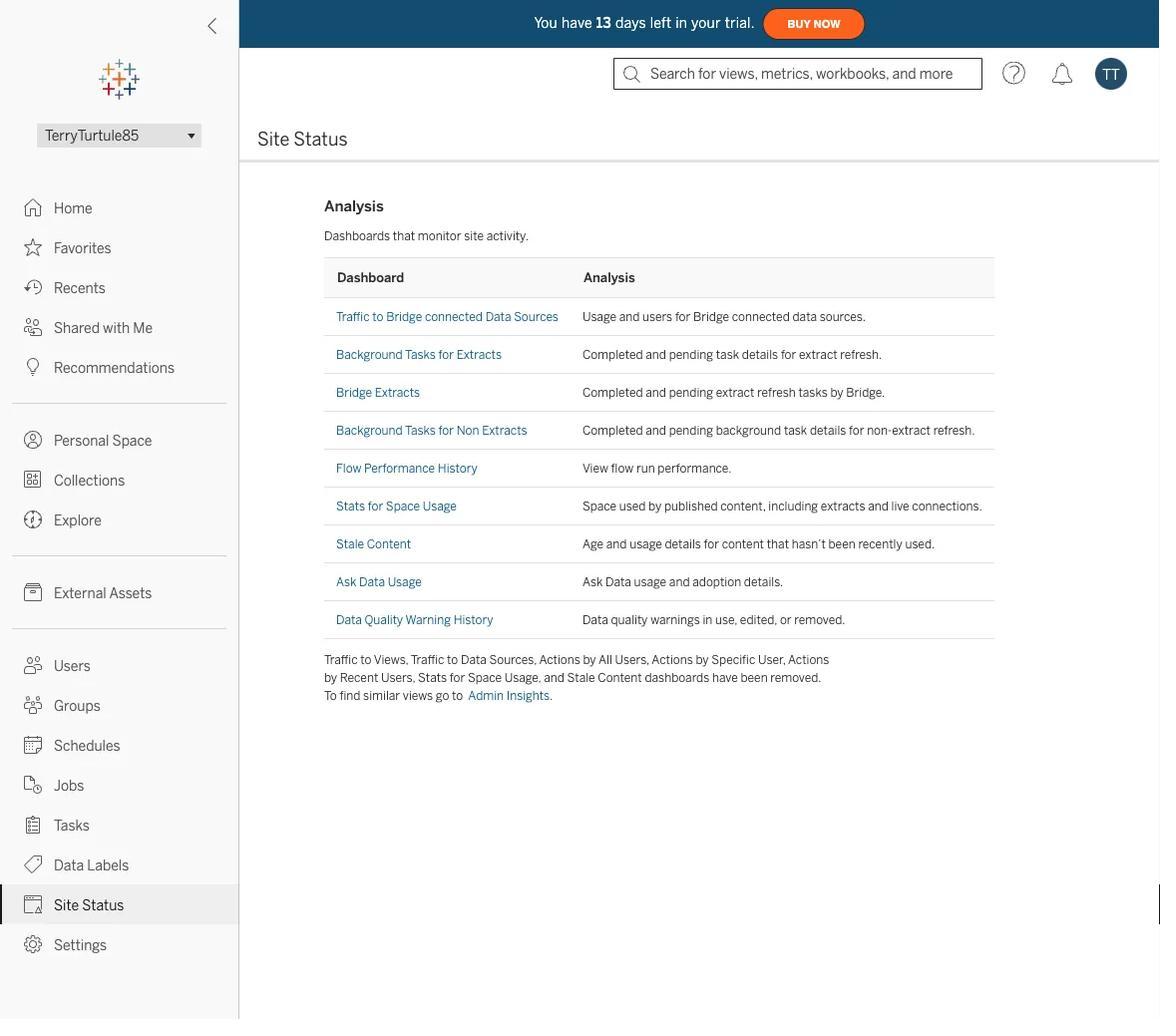 Task type: describe. For each thing, give the bounding box(es) containing it.
background for background tasks for extracts
[[336, 347, 403, 362]]

status inside the site status link
[[82, 897, 124, 914]]

to
[[324, 689, 337, 703]]

go
[[436, 689, 449, 703]]

completed and pending background task details for non-extract refresh.
[[583, 423, 975, 437]]

admin insights.
[[468, 689, 553, 703]]

by right the tasks
[[830, 385, 844, 400]]

1 vertical spatial details
[[810, 423, 846, 437]]

main navigation. press the up and down arrow keys to access links. element
[[0, 188, 238, 965]]

groups
[[54, 698, 101, 714]]

2 horizontal spatial bridge
[[693, 309, 729, 324]]

labels
[[87, 857, 129, 874]]

quality
[[365, 613, 403, 627]]

shared
[[54, 320, 100, 336]]

background tasks for extracts
[[336, 347, 502, 362]]

1 connected from the left
[[425, 309, 483, 324]]

completed and pending task details for extract refresh.
[[583, 347, 882, 362]]

find
[[340, 689, 361, 703]]

pending for background
[[669, 423, 713, 437]]

recently
[[858, 537, 903, 551]]

for inside traffic to views, traffic to data sources, actions by all users, actions by specific user, actions by recent users, stats for space usage, and stale content dashboards have been removed. to find similar views go to
[[450, 671, 465, 685]]

background for background tasks for non extracts
[[336, 423, 403, 437]]

adoption
[[693, 575, 741, 589]]

you
[[534, 15, 558, 31]]

ask for ask data usage and adoption details.
[[583, 575, 603, 589]]

external assets link
[[0, 573, 238, 613]]

to right go
[[452, 689, 463, 703]]

home
[[54, 200, 93, 216]]

0 vertical spatial in
[[676, 15, 687, 31]]

completed for completed and pending task details for extract refresh.
[[583, 347, 643, 362]]

2 vertical spatial extracts
[[482, 423, 527, 437]]

dashboards that monitor site activity.
[[324, 229, 529, 243]]

stale inside traffic to views, traffic to data sources, actions by all users, actions by specific user, actions by recent users, stats for space usage, and stale content dashboards have been removed. to find similar views go to
[[567, 671, 595, 685]]

data left quality at bottom
[[336, 613, 362, 627]]

favorites link
[[0, 227, 238, 267]]

tasks
[[799, 385, 828, 400]]

flow
[[611, 461, 634, 475]]

admin
[[468, 689, 504, 703]]

traffic to bridge connected data sources
[[336, 309, 559, 324]]

space left used
[[583, 499, 617, 513]]

use,
[[715, 613, 737, 627]]

traffic for traffic to views, traffic to data sources, actions by all users, actions by specific user, actions by recent users, stats for space usage, and stale content dashboards have been removed. to find similar views go to
[[324, 653, 358, 667]]

ask data usage
[[336, 575, 422, 589]]

0 horizontal spatial details
[[665, 537, 701, 551]]

performance
[[364, 461, 435, 475]]

stats inside traffic to views, traffic to data sources, actions by all users, actions by specific user, actions by recent users, stats for space usage, and stale content dashboards have been removed. to find similar views go to
[[418, 671, 447, 685]]

1 horizontal spatial bridge
[[386, 309, 422, 324]]

by right used
[[649, 499, 662, 513]]

content,
[[721, 499, 766, 513]]

data quality warning history
[[336, 613, 493, 627]]

data
[[793, 309, 817, 324]]

usage and users for bridge connected data sources.
[[583, 309, 866, 324]]

stats for space usage
[[336, 499, 457, 513]]

space inside main navigation. press the up and down arrow keys to access links. element
[[112, 432, 152, 449]]

background tasks for non extracts
[[336, 423, 527, 437]]

age
[[583, 537, 604, 551]]

0 vertical spatial content
[[367, 537, 411, 551]]

navigation panel element
[[0, 60, 238, 965]]

explore link
[[0, 500, 238, 540]]

left
[[650, 15, 672, 31]]

schedules link
[[0, 725, 238, 765]]

sources
[[514, 309, 559, 324]]

insights.
[[507, 689, 553, 703]]

stats for space usage link
[[336, 499, 457, 513]]

recommendations link
[[0, 347, 238, 387]]

data quality warning history link
[[336, 613, 493, 627]]

days
[[615, 15, 646, 31]]

shared with me link
[[0, 307, 238, 347]]

dashboards
[[324, 229, 390, 243]]

used
[[619, 499, 646, 513]]

been inside traffic to views, traffic to data sources, actions by all users, actions by specific user, actions by recent users, stats for space usage, and stale content dashboards have been removed. to find similar views go to
[[741, 671, 768, 685]]

settings
[[54, 937, 107, 954]]

to down dashboard
[[372, 309, 384, 324]]

usage,
[[505, 671, 541, 685]]

0 vertical spatial site
[[257, 128, 290, 150]]

0 vertical spatial extracts
[[457, 347, 502, 362]]

1 vertical spatial extract
[[716, 385, 755, 400]]

ask for ask data usage
[[336, 575, 357, 589]]

0 vertical spatial refresh.
[[840, 347, 882, 362]]

by up to on the bottom left of the page
[[324, 671, 337, 685]]

data inside traffic to views, traffic to data sources, actions by all users, actions by specific user, actions by recent users, stats for space usage, and stale content dashboards have been removed. to find similar views go to
[[461, 653, 487, 667]]

views,
[[374, 653, 409, 667]]

site
[[464, 229, 484, 243]]

completed and pending extract refresh tasks by bridge.
[[583, 385, 885, 400]]

0 vertical spatial removed.
[[794, 613, 846, 627]]

space inside traffic to views, traffic to data sources, actions by all users, actions by specific user, actions by recent users, stats for space usage, and stale content dashboards have been removed. to find similar views go to
[[468, 671, 502, 685]]

tasks inside "link"
[[54, 818, 90, 834]]

external assets
[[54, 585, 152, 602]]

assets
[[109, 585, 152, 602]]

specific
[[712, 653, 755, 667]]

recents
[[54, 280, 106, 296]]

now
[[814, 18, 841, 30]]

explore
[[54, 512, 102, 529]]

hasn't
[[792, 537, 826, 551]]

bridge extracts
[[336, 385, 420, 400]]

0 vertical spatial status
[[294, 128, 348, 150]]

view flow run performance.
[[583, 461, 732, 475]]

1 vertical spatial analysis
[[584, 270, 635, 286]]

Search for views, metrics, workbooks, and more text field
[[614, 58, 983, 90]]

connections.
[[912, 499, 982, 513]]

background
[[716, 423, 781, 437]]

0 vertical spatial history
[[438, 461, 478, 475]]

tasks for extracts
[[405, 347, 436, 362]]

flow
[[336, 461, 362, 475]]

flow performance history link
[[336, 461, 478, 475]]

tasks link
[[0, 805, 238, 845]]

1 actions from the left
[[539, 653, 580, 667]]

warnings
[[651, 613, 700, 627]]

including
[[768, 499, 818, 513]]

ask data usage and adoption details.
[[583, 575, 783, 589]]

1 vertical spatial that
[[767, 537, 789, 551]]

0 vertical spatial site status
[[257, 128, 348, 150]]

or
[[780, 613, 792, 627]]

13
[[596, 15, 612, 31]]

age and usage details for content that hasn't been recently used.
[[583, 537, 935, 551]]

1 vertical spatial extracts
[[375, 385, 420, 400]]

stale content
[[336, 537, 411, 551]]

traffic to views, traffic to data sources, actions by all users, actions by specific user, actions by recent users, stats for space usage, and stale content dashboards have been removed. to find similar views go to
[[324, 653, 829, 703]]

1 vertical spatial refresh.
[[933, 423, 975, 437]]

completed for completed and pending extract refresh tasks by bridge.
[[583, 385, 643, 400]]

traffic right views,
[[411, 653, 444, 667]]

data down "stale content" link
[[359, 575, 385, 589]]

similar
[[363, 689, 400, 703]]

pending for extract
[[669, 385, 713, 400]]

0 vertical spatial that
[[393, 229, 415, 243]]

personal space
[[54, 432, 152, 449]]

background tasks for extracts link
[[336, 347, 502, 362]]

users
[[54, 658, 91, 674]]

used.
[[905, 537, 935, 551]]

site status link
[[0, 885, 238, 925]]

buy now button
[[763, 8, 866, 40]]

1 horizontal spatial users,
[[615, 653, 649, 667]]



Task type: vqa. For each thing, say whether or not it's contained in the screenshot.


Task type: locate. For each thing, give the bounding box(es) containing it.
background down bridge extracts
[[336, 423, 403, 437]]

refresh.
[[840, 347, 882, 362], [933, 423, 975, 437]]

1 background from the top
[[336, 347, 403, 362]]

1 horizontal spatial analysis
[[584, 270, 635, 286]]

space down performance
[[386, 499, 420, 513]]

been right hasn't
[[829, 537, 856, 551]]

space up admin
[[468, 671, 502, 685]]

0 vertical spatial users,
[[615, 653, 649, 667]]

status
[[294, 128, 348, 150], [82, 897, 124, 914]]

1 vertical spatial usage
[[423, 499, 457, 513]]

refresh
[[757, 385, 796, 400]]

0 horizontal spatial task
[[716, 347, 739, 362]]

1 horizontal spatial actions
[[652, 653, 693, 667]]

1 vertical spatial pending
[[669, 385, 713, 400]]

1 vertical spatial have
[[712, 671, 738, 685]]

0 vertical spatial details
[[742, 347, 778, 362]]

1 horizontal spatial site status
[[257, 128, 348, 150]]

data inside main navigation. press the up and down arrow keys to access links. element
[[54, 857, 84, 874]]

refresh. right non-
[[933, 423, 975, 437]]

1 horizontal spatial stale
[[567, 671, 595, 685]]

pending
[[669, 347, 713, 362], [669, 385, 713, 400], [669, 423, 713, 437]]

actions up "dashboards" on the right
[[652, 653, 693, 667]]

site status inside main navigation. press the up and down arrow keys to access links. element
[[54, 897, 124, 914]]

pending down the usage and users for bridge connected data sources.
[[669, 347, 713, 362]]

1 horizontal spatial refresh.
[[933, 423, 975, 437]]

2 completed from the top
[[583, 385, 643, 400]]

2 vertical spatial details
[[665, 537, 701, 551]]

0 horizontal spatial in
[[676, 15, 687, 31]]

been
[[829, 537, 856, 551], [741, 671, 768, 685]]

details down the tasks
[[810, 423, 846, 437]]

0 vertical spatial stats
[[336, 499, 365, 513]]

1 vertical spatial stats
[[418, 671, 447, 685]]

actions up usage, at bottom
[[539, 653, 580, 667]]

monitor
[[418, 229, 461, 243]]

details up the refresh at the top of page
[[742, 347, 778, 362]]

usage down flow performance history
[[423, 499, 457, 513]]

me
[[133, 320, 153, 336]]

users, down views,
[[381, 671, 415, 685]]

removed.
[[794, 613, 846, 627], [771, 671, 821, 685]]

to up go
[[447, 653, 458, 667]]

1 vertical spatial in
[[703, 613, 713, 627]]

content down stats for space usage link
[[367, 537, 411, 551]]

shared with me
[[54, 320, 153, 336]]

3 completed from the top
[[583, 423, 643, 437]]

bridge extracts link
[[336, 385, 420, 400]]

2 vertical spatial tasks
[[54, 818, 90, 834]]

sources.
[[820, 309, 866, 324]]

extract
[[799, 347, 838, 362], [716, 385, 755, 400], [892, 423, 931, 437]]

extract up the tasks
[[799, 347, 838, 362]]

1 vertical spatial site
[[54, 897, 79, 914]]

bridge down background tasks for extracts "link"
[[336, 385, 372, 400]]

to
[[372, 309, 384, 324], [360, 653, 372, 667], [447, 653, 458, 667], [452, 689, 463, 703]]

removed. down user,
[[771, 671, 821, 685]]

3 actions from the left
[[788, 653, 829, 667]]

data quality warnings in use, edited, or removed.
[[583, 613, 846, 627]]

non-
[[867, 423, 892, 437]]

tasks up "flow performance history" "link"
[[405, 423, 436, 437]]

recents link
[[0, 267, 238, 307]]

and
[[619, 309, 640, 324], [646, 347, 666, 362], [646, 385, 666, 400], [646, 423, 666, 437], [868, 499, 889, 513], [606, 537, 627, 551], [669, 575, 690, 589], [544, 671, 564, 685]]

0 vertical spatial been
[[829, 537, 856, 551]]

2 vertical spatial usage
[[388, 575, 422, 589]]

1 vertical spatial tasks
[[405, 423, 436, 437]]

0 horizontal spatial connected
[[425, 309, 483, 324]]

history down non
[[438, 461, 478, 475]]

1 vertical spatial been
[[741, 671, 768, 685]]

task down the tasks
[[784, 423, 807, 437]]

content down all
[[598, 671, 642, 685]]

pending up performance. at the top right
[[669, 423, 713, 437]]

favorites
[[54, 240, 111, 256]]

recommendations
[[54, 360, 175, 376]]

background up bridge extracts
[[336, 347, 403, 362]]

2 actions from the left
[[652, 653, 693, 667]]

settings link
[[0, 925, 238, 965]]

stats down flow
[[336, 499, 365, 513]]

0 horizontal spatial stats
[[336, 499, 365, 513]]

0 vertical spatial tasks
[[405, 347, 436, 362]]

1 vertical spatial removed.
[[771, 671, 821, 685]]

0 horizontal spatial actions
[[539, 653, 580, 667]]

traffic down dashboard
[[336, 309, 370, 324]]

actions right user,
[[788, 653, 829, 667]]

1 vertical spatial background
[[336, 423, 403, 437]]

space up collections link
[[112, 432, 152, 449]]

1 horizontal spatial details
[[742, 347, 778, 362]]

2 ask from the left
[[583, 575, 603, 589]]

extracts down background tasks for extracts "link"
[[375, 385, 420, 400]]

1 vertical spatial completed
[[583, 385, 643, 400]]

ask down "stale content" link
[[336, 575, 357, 589]]

0 vertical spatial stale
[[336, 537, 364, 551]]

0 horizontal spatial content
[[367, 537, 411, 551]]

0 horizontal spatial that
[[393, 229, 415, 243]]

1 horizontal spatial status
[[294, 128, 348, 150]]

0 horizontal spatial bridge
[[336, 385, 372, 400]]

your
[[691, 15, 721, 31]]

0 horizontal spatial been
[[741, 671, 768, 685]]

admin insights. link
[[468, 689, 553, 703]]

1 horizontal spatial extract
[[799, 347, 838, 362]]

extracts
[[457, 347, 502, 362], [375, 385, 420, 400], [482, 423, 527, 437]]

data left the labels
[[54, 857, 84, 874]]

and inside traffic to views, traffic to data sources, actions by all users, actions by specific user, actions by recent users, stats for space usage, and stale content dashboards have been removed. to find similar views go to
[[544, 671, 564, 685]]

space used by published content, including extracts and live connections.
[[583, 499, 982, 513]]

1 horizontal spatial ask
[[583, 575, 603, 589]]

0 vertical spatial have
[[562, 15, 592, 31]]

1 completed from the top
[[583, 347, 643, 362]]

users link
[[0, 645, 238, 685]]

usage
[[583, 309, 617, 324], [423, 499, 457, 513], [388, 575, 422, 589]]

1 horizontal spatial have
[[712, 671, 738, 685]]

2 horizontal spatial details
[[810, 423, 846, 437]]

removed. inside traffic to views, traffic to data sources, actions by all users, actions by specific user, actions by recent users, stats for space usage, and stale content dashboards have been removed. to find similar views go to
[[771, 671, 821, 685]]

buy now
[[788, 18, 841, 30]]

analysis
[[324, 198, 384, 215], [584, 270, 635, 286]]

0 vertical spatial pending
[[669, 347, 713, 362]]

external
[[54, 585, 106, 602]]

history right warning
[[454, 613, 493, 627]]

usage for and
[[630, 537, 662, 551]]

2 background from the top
[[336, 423, 403, 437]]

by left all
[[583, 653, 596, 667]]

content
[[367, 537, 411, 551], [598, 671, 642, 685]]

1 ask from the left
[[336, 575, 357, 589]]

view
[[583, 461, 608, 475]]

0 horizontal spatial users,
[[381, 671, 415, 685]]

terryturtule85
[[45, 127, 139, 144]]

details
[[742, 347, 778, 362], [810, 423, 846, 437], [665, 537, 701, 551]]

usage
[[630, 537, 662, 551], [634, 575, 667, 589]]

extract up live
[[892, 423, 931, 437]]

usage down used
[[630, 537, 662, 551]]

0 horizontal spatial ask
[[336, 575, 357, 589]]

1 horizontal spatial task
[[784, 423, 807, 437]]

1 vertical spatial users,
[[381, 671, 415, 685]]

usage up quality
[[634, 575, 667, 589]]

1 vertical spatial content
[[598, 671, 642, 685]]

background
[[336, 347, 403, 362], [336, 423, 403, 437]]

2 vertical spatial extract
[[892, 423, 931, 437]]

details.
[[744, 575, 783, 589]]

content inside traffic to views, traffic to data sources, actions by all users, actions by specific user, actions by recent users, stats for space usage, and stale content dashboards have been removed. to find similar views go to
[[598, 671, 642, 685]]

extracts down traffic to bridge connected data sources
[[457, 347, 502, 362]]

refresh. up bridge.
[[840, 347, 882, 362]]

run
[[636, 461, 655, 475]]

have left 13
[[562, 15, 592, 31]]

usage left the users
[[583, 309, 617, 324]]

traffic up recent
[[324, 653, 358, 667]]

all
[[599, 653, 612, 667]]

1 horizontal spatial usage
[[423, 499, 457, 513]]

activity.
[[487, 229, 529, 243]]

site status
[[257, 128, 348, 150], [54, 897, 124, 914]]

2 horizontal spatial usage
[[583, 309, 617, 324]]

published
[[664, 499, 718, 513]]

details up "ask data usage and adoption details."
[[665, 537, 701, 551]]

stale content link
[[336, 537, 411, 551]]

in
[[676, 15, 687, 31], [703, 613, 713, 627]]

have inside traffic to views, traffic to data sources, actions by all users, actions by specific user, actions by recent users, stats for space usage, and stale content dashboards have been removed. to find similar views go to
[[712, 671, 738, 685]]

2 connected from the left
[[732, 309, 790, 324]]

0 horizontal spatial have
[[562, 15, 592, 31]]

tasks down the jobs
[[54, 818, 90, 834]]

data left quality
[[583, 613, 608, 627]]

stats up go
[[418, 671, 447, 685]]

tasks for non
[[405, 423, 436, 437]]

bridge.
[[846, 385, 885, 400]]

live
[[891, 499, 910, 513]]

that left monitor
[[393, 229, 415, 243]]

0 horizontal spatial status
[[82, 897, 124, 914]]

tasks
[[405, 347, 436, 362], [405, 423, 436, 437], [54, 818, 90, 834]]

been down user,
[[741, 671, 768, 685]]

bridge up "background tasks for extracts"
[[386, 309, 422, 324]]

0 horizontal spatial stale
[[336, 537, 364, 551]]

usage for data
[[634, 575, 667, 589]]

users, right all
[[615, 653, 649, 667]]

edited,
[[740, 613, 777, 627]]

to up recent
[[360, 653, 372, 667]]

stale right usage, at bottom
[[567, 671, 595, 685]]

completed for completed and pending background task details for non-extract refresh.
[[583, 423, 643, 437]]

jobs
[[54, 778, 84, 794]]

connected
[[425, 309, 483, 324], [732, 309, 790, 324]]

2 horizontal spatial actions
[[788, 653, 829, 667]]

by up "dashboards" on the right
[[696, 653, 709, 667]]

tasks down traffic to bridge connected data sources link at the left of page
[[405, 347, 436, 362]]

2 horizontal spatial extract
[[892, 423, 931, 437]]

bridge up completed and pending task details for extract refresh.
[[693, 309, 729, 324]]

dashboard
[[337, 270, 404, 286]]

3 pending from the top
[[669, 423, 713, 437]]

schedules
[[54, 738, 120, 754]]

1 pending from the top
[[669, 347, 713, 362]]

1 vertical spatial usage
[[634, 575, 667, 589]]

task
[[716, 347, 739, 362], [784, 423, 807, 437]]

0 horizontal spatial site status
[[54, 897, 124, 914]]

2 vertical spatial completed
[[583, 423, 643, 437]]

removed. right or
[[794, 613, 846, 627]]

0 vertical spatial completed
[[583, 347, 643, 362]]

flow performance history
[[336, 461, 478, 475]]

you have 13 days left in your trial.
[[534, 15, 755, 31]]

1 vertical spatial site status
[[54, 897, 124, 914]]

data left sources
[[485, 309, 511, 324]]

1 vertical spatial history
[[454, 613, 493, 627]]

stale up ask data usage
[[336, 537, 364, 551]]

0 horizontal spatial refresh.
[[840, 347, 882, 362]]

1 vertical spatial stale
[[567, 671, 595, 685]]

pending down completed and pending task details for extract refresh.
[[669, 385, 713, 400]]

ask down age
[[583, 575, 603, 589]]

0 vertical spatial background
[[336, 347, 403, 362]]

0 vertical spatial task
[[716, 347, 739, 362]]

1 horizontal spatial content
[[598, 671, 642, 685]]

groups link
[[0, 685, 238, 725]]

0 horizontal spatial usage
[[388, 575, 422, 589]]

data labels
[[54, 857, 129, 874]]

1 horizontal spatial stats
[[418, 671, 447, 685]]

connected up background tasks for extracts "link"
[[425, 309, 483, 324]]

that left hasn't
[[767, 537, 789, 551]]

completed
[[583, 347, 643, 362], [583, 385, 643, 400], [583, 423, 643, 437]]

in right left
[[676, 15, 687, 31]]

0 vertical spatial usage
[[583, 309, 617, 324]]

0 vertical spatial usage
[[630, 537, 662, 551]]

in left use,
[[703, 613, 713, 627]]

0 horizontal spatial analysis
[[324, 198, 384, 215]]

0 vertical spatial extract
[[799, 347, 838, 362]]

ask
[[336, 575, 357, 589], [583, 575, 603, 589]]

connected left data in the top right of the page
[[732, 309, 790, 324]]

0 horizontal spatial site
[[54, 897, 79, 914]]

quality
[[611, 613, 648, 627]]

extract down completed and pending task details for extract refresh.
[[716, 385, 755, 400]]

buy
[[788, 18, 811, 30]]

content
[[722, 537, 764, 551]]

1 horizontal spatial site
[[257, 128, 290, 150]]

recent
[[340, 671, 378, 685]]

data up admin
[[461, 653, 487, 667]]

traffic for traffic to bridge connected data sources
[[336, 309, 370, 324]]

1 vertical spatial status
[[82, 897, 124, 914]]

2 pending from the top
[[669, 385, 713, 400]]

data up quality
[[606, 575, 631, 589]]

stats
[[336, 499, 365, 513], [418, 671, 447, 685]]

with
[[103, 320, 130, 336]]

pending for task
[[669, 347, 713, 362]]

extracts right non
[[482, 423, 527, 437]]

site inside main navigation. press the up and down arrow keys to access links. element
[[54, 897, 79, 914]]

1 horizontal spatial been
[[829, 537, 856, 551]]

1 horizontal spatial in
[[703, 613, 713, 627]]

task down the usage and users for bridge connected data sources.
[[716, 347, 739, 362]]

0 vertical spatial analysis
[[324, 198, 384, 215]]

usage up data quality warning history link
[[388, 575, 422, 589]]

2 vertical spatial pending
[[669, 423, 713, 437]]

1 horizontal spatial connected
[[732, 309, 790, 324]]

have down specific
[[712, 671, 738, 685]]

1 vertical spatial task
[[784, 423, 807, 437]]

data labels link
[[0, 845, 238, 885]]

0 horizontal spatial extract
[[716, 385, 755, 400]]



